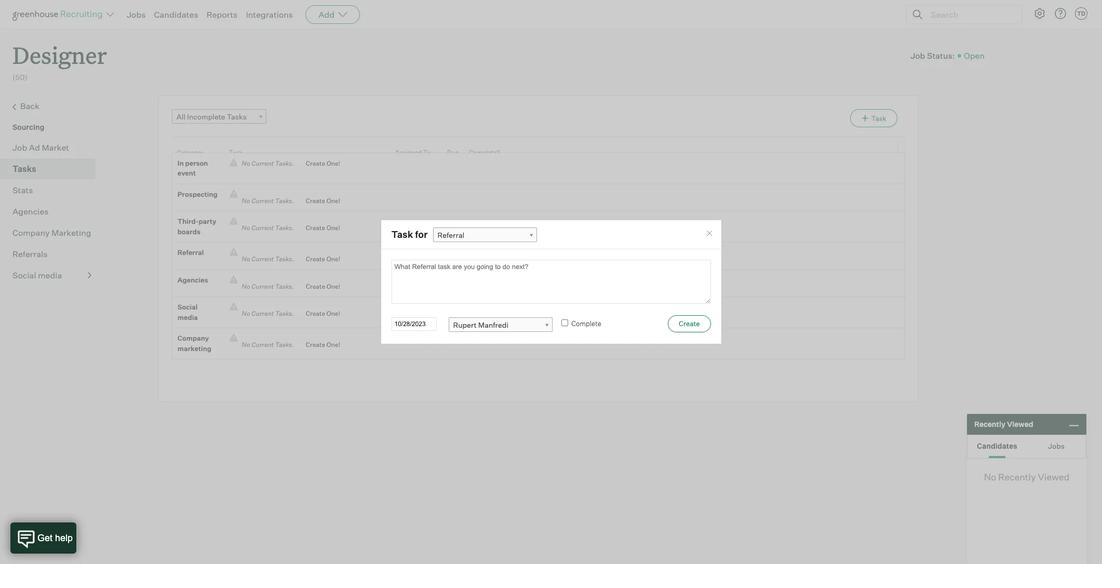 Task type: locate. For each thing, give the bounding box(es) containing it.
6 no current tasks. from the top
[[238, 310, 298, 317]]

3 tasks. from the top
[[275, 224, 294, 232]]

4 create one! link from the top
[[298, 254, 340, 264]]

job for job status:
[[911, 50, 925, 61]]

jobs
[[127, 9, 146, 20]]

media
[[38, 270, 62, 280], [178, 313, 198, 321]]

tasks right incomplete
[[227, 112, 247, 121]]

no for agencies
[[242, 282, 250, 290]]

create one! link for in person event
[[298, 158, 340, 168]]

company up referrals
[[12, 227, 50, 238]]

2 horizontal spatial task
[[871, 114, 887, 122]]

viewed
[[1007, 420, 1033, 429], [1038, 471, 1070, 483]]

candidates link
[[154, 9, 198, 20]]

rupert manfredi
[[453, 320, 509, 329]]

0 vertical spatial job
[[911, 50, 925, 61]]

job left status:
[[911, 50, 925, 61]]

company marketing link
[[12, 226, 91, 239]]

one!
[[327, 159, 340, 167], [327, 197, 340, 204], [327, 224, 340, 232], [327, 255, 340, 263], [327, 282, 340, 290], [327, 310, 340, 317], [327, 341, 340, 349]]

incomplete
[[187, 112, 225, 121]]

3 create one! link from the top
[[298, 223, 340, 233]]

task for sourcing
[[871, 114, 887, 122]]

in person event
[[178, 159, 208, 177]]

no current tasks. for company marketing
[[238, 341, 298, 349]]

create one! for third-party boards
[[306, 224, 340, 232]]

2 no current tasks. from the top
[[238, 197, 298, 204]]

no current tasks. for social media
[[238, 310, 298, 317]]

create for prospecting
[[306, 197, 325, 204]]

5 create one! link from the top
[[298, 281, 340, 292]]

tasks. for social media
[[275, 310, 294, 317]]

referral link
[[433, 227, 537, 242]]

task inside 'dialog'
[[391, 229, 413, 240]]

task
[[871, 114, 887, 122], [229, 148, 242, 156], [391, 229, 413, 240]]

back link
[[12, 100, 91, 113]]

social media
[[12, 270, 62, 280], [178, 303, 198, 321]]

social down referrals
[[12, 270, 36, 280]]

5 create one! from the top
[[306, 282, 340, 290]]

one! for in person event
[[327, 159, 340, 167]]

0 vertical spatial viewed
[[1007, 420, 1033, 429]]

Complete checkbox
[[562, 319, 568, 326]]

agencies
[[12, 206, 49, 216], [178, 276, 208, 284]]

company inside company marketing
[[178, 334, 209, 342]]

1 create one! link from the top
[[298, 158, 340, 168]]

5 create from the top
[[306, 282, 325, 290]]

2 vertical spatial task
[[391, 229, 413, 240]]

one! for company marketing
[[327, 341, 340, 349]]

current
[[252, 159, 274, 167], [252, 197, 274, 204], [252, 224, 274, 232], [252, 255, 274, 263], [252, 282, 274, 290], [252, 310, 274, 317], [252, 341, 274, 349]]

None submit
[[668, 315, 711, 332]]

create one! for company marketing
[[306, 341, 340, 349]]

candidates down recently viewed
[[977, 441, 1017, 450]]

add button
[[306, 5, 360, 24]]

no for social media
[[242, 310, 250, 317]]

6 current from the top
[[252, 310, 274, 317]]

1 vertical spatial task
[[229, 148, 242, 156]]

7 current from the top
[[252, 341, 274, 349]]

7 tasks. from the top
[[275, 341, 294, 349]]

3 create one! from the top
[[306, 224, 340, 232]]

3 current from the top
[[252, 224, 274, 232]]

1 horizontal spatial referral
[[438, 231, 465, 239]]

party
[[199, 217, 216, 226]]

7 create one! from the top
[[306, 341, 340, 349]]

tasks up stats
[[12, 163, 36, 174]]

1 vertical spatial referral
[[178, 248, 204, 257]]

0 vertical spatial candidates
[[154, 9, 198, 20]]

one! for agencies
[[327, 282, 340, 290]]

1 vertical spatial job
[[12, 142, 27, 153]]

6 one! from the top
[[327, 310, 340, 317]]

media down referrals link
[[38, 270, 62, 280]]

all
[[177, 112, 185, 121]]

candidates right jobs link
[[154, 9, 198, 20]]

tasks. for prospecting
[[275, 197, 294, 204]]

job
[[911, 50, 925, 61], [12, 142, 27, 153]]

market
[[42, 142, 69, 153]]

tasks. for in person event
[[275, 159, 294, 167]]

agencies down stats
[[12, 206, 49, 216]]

no for referral
[[242, 255, 250, 263]]

recently viewed
[[974, 420, 1033, 429]]

1 vertical spatial company
[[178, 334, 209, 342]]

1 create from the top
[[306, 159, 325, 167]]

recently
[[974, 420, 1006, 429], [998, 471, 1036, 483]]

1 create one! from the top
[[306, 159, 340, 167]]

1 current from the top
[[252, 159, 274, 167]]

5 one! from the top
[[327, 282, 340, 290]]

1 horizontal spatial company
[[178, 334, 209, 342]]

1 horizontal spatial viewed
[[1038, 471, 1070, 483]]

4 create from the top
[[306, 255, 325, 263]]

agencies down boards
[[178, 276, 208, 284]]

5 current from the top
[[252, 282, 274, 290]]

referral inside task for 'dialog'
[[438, 231, 465, 239]]

0 vertical spatial task
[[871, 114, 887, 122]]

tasks
[[227, 112, 247, 121], [12, 163, 36, 174]]

no current tasks. for referral
[[238, 255, 298, 263]]

social media up company marketing
[[178, 303, 198, 321]]

4 tasks. from the top
[[275, 255, 294, 263]]

2 tasks. from the top
[[275, 197, 294, 204]]

0 vertical spatial social
[[12, 270, 36, 280]]

create one! link for agencies
[[298, 281, 340, 292]]

0 vertical spatial referral
[[438, 231, 465, 239]]

4 no current tasks. from the top
[[238, 255, 298, 263]]

What Referral task are you going to do next? text field
[[391, 260, 711, 304]]

create one! for agencies
[[306, 282, 340, 290]]

2 create one! from the top
[[306, 197, 340, 204]]

4 current from the top
[[252, 255, 274, 263]]

6 create one! link from the top
[[298, 309, 340, 319]]

sourcing
[[12, 122, 44, 131]]

1 vertical spatial viewed
[[1038, 471, 1070, 483]]

media up company marketing
[[178, 313, 198, 321]]

referral down boards
[[178, 248, 204, 257]]

0 horizontal spatial task
[[229, 148, 242, 156]]

7 no current tasks. from the top
[[238, 341, 298, 349]]

2 one! from the top
[[327, 197, 340, 204]]

in
[[178, 159, 184, 167]]

1 horizontal spatial task
[[391, 229, 413, 240]]

5 tasks. from the top
[[275, 282, 294, 290]]

social
[[12, 270, 36, 280], [178, 303, 198, 311]]

job left ad
[[12, 142, 27, 153]]

tasks. for third-party boards
[[275, 224, 294, 232]]

job ad market
[[12, 142, 69, 153]]

job for job ad market
[[12, 142, 27, 153]]

1 horizontal spatial social
[[178, 303, 198, 311]]

7 create one! link from the top
[[298, 340, 340, 350]]

0 horizontal spatial media
[[38, 270, 62, 280]]

no current tasks. for third-party boards
[[238, 224, 298, 232]]

marketing
[[51, 227, 91, 238]]

0 vertical spatial company
[[12, 227, 50, 238]]

6 tasks. from the top
[[275, 310, 294, 317]]

0 vertical spatial tasks
[[227, 112, 247, 121]]

tasks. for agencies
[[275, 282, 294, 290]]

1 horizontal spatial job
[[911, 50, 925, 61]]

1 horizontal spatial agencies
[[178, 276, 208, 284]]

candidates
[[154, 9, 198, 20], [977, 441, 1017, 450]]

tasks.
[[275, 159, 294, 167], [275, 197, 294, 204], [275, 224, 294, 232], [275, 255, 294, 263], [275, 282, 294, 290], [275, 310, 294, 317], [275, 341, 294, 349]]

2 current from the top
[[252, 197, 274, 204]]

all incomplete tasks
[[177, 112, 247, 121]]

task for
[[391, 229, 428, 240]]

third-party boards
[[178, 217, 216, 236]]

4 create one! from the top
[[306, 255, 340, 263]]

1 horizontal spatial media
[[178, 313, 198, 321]]

create one! link for referral
[[298, 254, 340, 264]]

no
[[242, 159, 250, 167], [242, 197, 250, 204], [242, 224, 250, 232], [242, 255, 250, 263], [242, 282, 250, 290], [242, 310, 250, 317], [242, 341, 250, 349], [984, 471, 996, 483]]

1 no current tasks. from the top
[[238, 159, 298, 167]]

1 vertical spatial candidates
[[977, 441, 1017, 450]]

5 no current tasks. from the top
[[238, 282, 298, 290]]

no current tasks. for agencies
[[238, 282, 298, 290]]

company for company marketing
[[12, 227, 50, 238]]

one! for referral
[[327, 255, 340, 263]]

0 horizontal spatial viewed
[[1007, 420, 1033, 429]]

3 create from the top
[[306, 224, 325, 232]]

no current tasks.
[[238, 159, 298, 167], [238, 197, 298, 204], [238, 224, 298, 232], [238, 255, 298, 263], [238, 282, 298, 290], [238, 310, 298, 317], [238, 341, 298, 349]]

1 vertical spatial tasks
[[12, 163, 36, 174]]

company
[[12, 227, 50, 238], [178, 334, 209, 342]]

referral right for
[[438, 231, 465, 239]]

current for referral
[[252, 255, 274, 263]]

no for company marketing
[[242, 341, 250, 349]]

1 horizontal spatial social media
[[178, 303, 198, 321]]

reports link
[[207, 9, 238, 20]]

7 one! from the top
[[327, 341, 340, 349]]

current for in person event
[[252, 159, 274, 167]]

all incomplete tasks link
[[172, 109, 266, 124]]

0 vertical spatial agencies
[[12, 206, 49, 216]]

3 one! from the top
[[327, 224, 340, 232]]

company inside 'link'
[[12, 227, 50, 238]]

0 vertical spatial media
[[38, 270, 62, 280]]

rupert
[[453, 320, 477, 329]]

6 create one! from the top
[[306, 310, 340, 317]]

complete?
[[469, 148, 500, 156]]

td
[[1077, 10, 1086, 17]]

3 no current tasks. from the top
[[238, 224, 298, 232]]

create one!
[[306, 159, 340, 167], [306, 197, 340, 204], [306, 224, 340, 232], [306, 255, 340, 263], [306, 282, 340, 290], [306, 310, 340, 317], [306, 341, 340, 349]]

create
[[306, 159, 325, 167], [306, 197, 325, 204], [306, 224, 325, 232], [306, 255, 325, 263], [306, 282, 325, 290], [306, 310, 325, 317], [306, 341, 325, 349]]

0 horizontal spatial job
[[12, 142, 27, 153]]

2 create from the top
[[306, 197, 325, 204]]

1 one! from the top
[[327, 159, 340, 167]]

current for third-party boards
[[252, 224, 274, 232]]

no recently viewed
[[984, 471, 1070, 483]]

create one! link for prospecting
[[298, 196, 340, 206]]

configure image
[[1034, 7, 1046, 20]]

tasks. for referral
[[275, 255, 294, 263]]

(50)
[[12, 73, 28, 82]]

company up marketing
[[178, 334, 209, 342]]

7 create from the top
[[306, 341, 325, 349]]

create for agencies
[[306, 282, 325, 290]]

0 horizontal spatial social media
[[12, 270, 62, 280]]

create one! link
[[298, 158, 340, 168], [298, 196, 340, 206], [298, 223, 340, 233], [298, 254, 340, 264], [298, 281, 340, 292], [298, 309, 340, 319], [298, 340, 340, 350]]

6 create from the top
[[306, 310, 325, 317]]

2 create one! link from the top
[[298, 196, 340, 206]]

social up company marketing
[[178, 303, 198, 311]]

one! for prospecting
[[327, 197, 340, 204]]

referral
[[438, 231, 465, 239], [178, 248, 204, 257]]

social media down referrals
[[12, 270, 62, 280]]

1 tasks. from the top
[[275, 159, 294, 167]]

0 horizontal spatial company
[[12, 227, 50, 238]]

1 vertical spatial social
[[178, 303, 198, 311]]

add
[[318, 9, 335, 20]]

job inside job ad market link
[[12, 142, 27, 153]]

4 one! from the top
[[327, 255, 340, 263]]

open
[[964, 50, 985, 61]]



Task type: describe. For each thing, give the bounding box(es) containing it.
current for social media
[[252, 310, 274, 317]]

create one! for in person event
[[306, 159, 340, 167]]

0 vertical spatial social media
[[12, 270, 62, 280]]

third-
[[178, 217, 199, 226]]

person
[[185, 159, 208, 167]]

current for agencies
[[252, 282, 274, 290]]

0 horizontal spatial tasks
[[12, 163, 36, 174]]

job status:
[[911, 50, 955, 61]]

create for in person event
[[306, 159, 325, 167]]

0 horizontal spatial candidates
[[154, 9, 198, 20]]

no for third-party boards
[[242, 224, 250, 232]]

company marketing
[[178, 334, 211, 353]]

integrations
[[246, 9, 293, 20]]

company for company marketing
[[178, 334, 209, 342]]

no for prospecting
[[242, 197, 250, 204]]

tasks. for company marketing
[[275, 341, 294, 349]]

create for social media
[[306, 310, 325, 317]]

1 horizontal spatial candidates
[[977, 441, 1017, 450]]

0 horizontal spatial social
[[12, 270, 36, 280]]

one! for social media
[[327, 310, 340, 317]]

integrations link
[[246, 9, 293, 20]]

create for referral
[[306, 255, 325, 263]]

company marketing
[[12, 227, 91, 238]]

category
[[177, 148, 203, 156]]

create one! link for social media
[[298, 309, 340, 319]]

1 vertical spatial recently
[[998, 471, 1036, 483]]

0 horizontal spatial agencies
[[12, 206, 49, 216]]

1 vertical spatial media
[[178, 313, 198, 321]]

designer
[[12, 39, 107, 70]]

stats link
[[12, 184, 91, 196]]

close image
[[705, 229, 714, 238]]

no current tasks. for in person event
[[238, 159, 298, 167]]

marketing
[[178, 344, 211, 353]]

create for third-party boards
[[306, 224, 325, 232]]

create one! link for third-party boards
[[298, 223, 340, 233]]

current for prospecting
[[252, 197, 274, 204]]

greenhouse recruiting image
[[12, 8, 106, 21]]

Due Date text field
[[391, 317, 437, 331]]

1 horizontal spatial tasks
[[227, 112, 247, 121]]

create one! for social media
[[306, 310, 340, 317]]

tasks link
[[12, 162, 91, 175]]

0 horizontal spatial referral
[[178, 248, 204, 257]]

create for company marketing
[[306, 341, 325, 349]]

task for task
[[229, 148, 242, 156]]

stats
[[12, 185, 33, 195]]

create one! link for company marketing
[[298, 340, 340, 350]]

1 vertical spatial social media
[[178, 303, 198, 321]]

referrals
[[12, 249, 47, 259]]

to
[[423, 148, 431, 156]]

none submit inside task for 'dialog'
[[668, 315, 711, 332]]

boards
[[178, 227, 200, 236]]

designer link
[[12, 29, 107, 72]]

due
[[447, 148, 459, 156]]

job ad market link
[[12, 141, 91, 154]]

assigned
[[395, 148, 422, 156]]

reports
[[207, 9, 238, 20]]

status:
[[927, 50, 955, 61]]

for
[[415, 229, 428, 240]]

event
[[178, 169, 196, 177]]

no for in person event
[[242, 159, 250, 167]]

task for dialog
[[380, 220, 722, 344]]

designer (50)
[[12, 39, 107, 82]]

create one! for prospecting
[[306, 197, 340, 204]]

rupert manfredi link
[[449, 317, 552, 332]]

assigned to
[[395, 148, 431, 156]]

Search text field
[[928, 7, 1012, 22]]

ad
[[29, 142, 40, 153]]

agencies link
[[12, 205, 91, 217]]

create one! for referral
[[306, 255, 340, 263]]

prospecting
[[178, 190, 218, 198]]

social inside social media
[[178, 303, 198, 311]]

one! for third-party boards
[[327, 224, 340, 232]]

media inside social media link
[[38, 270, 62, 280]]

0 vertical spatial recently
[[974, 420, 1006, 429]]

social media link
[[12, 269, 91, 281]]

td button
[[1073, 5, 1090, 22]]

complete
[[572, 319, 601, 328]]

no current tasks. for prospecting
[[238, 197, 298, 204]]

manfredi
[[478, 320, 509, 329]]

current for company marketing
[[252, 341, 274, 349]]

back
[[20, 101, 40, 111]]

td button
[[1075, 7, 1088, 20]]

1 vertical spatial agencies
[[178, 276, 208, 284]]

referrals link
[[12, 248, 91, 260]]

jobs link
[[127, 9, 146, 20]]



Task type: vqa. For each thing, say whether or not it's contained in the screenshot.
Sourcing Task
yes



